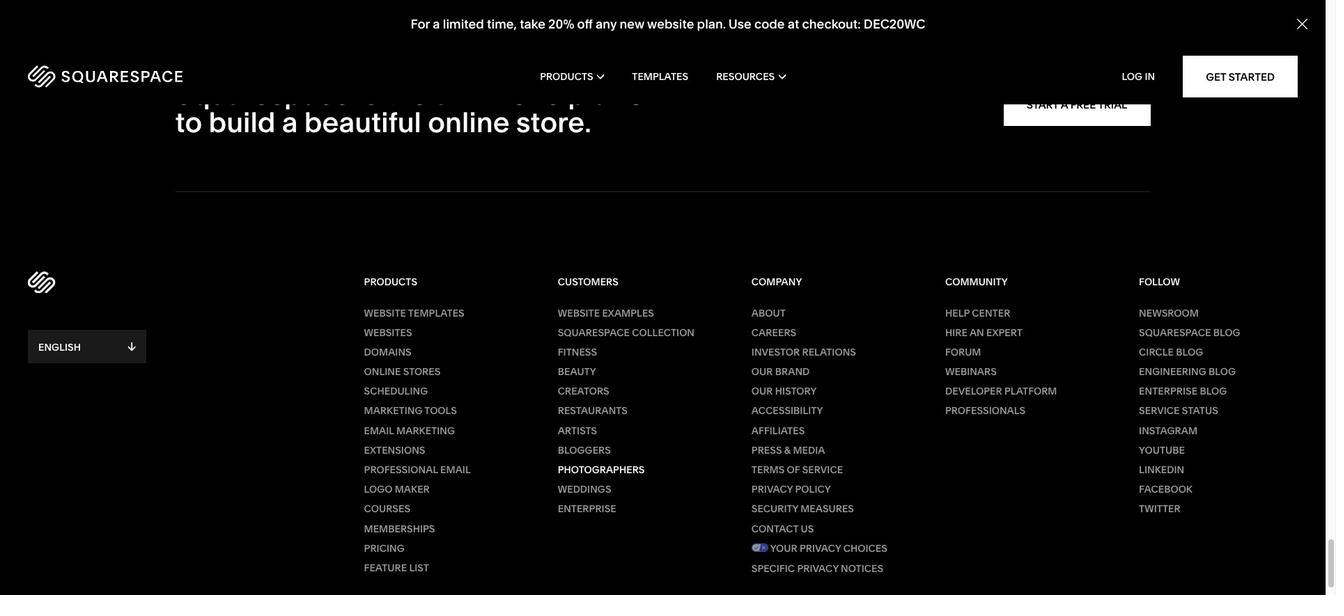 Task type: describe. For each thing, give the bounding box(es) containing it.
websites
[[364, 327, 412, 339]]

website examples link
[[558, 307, 717, 320]]

enterprise blog link
[[1139, 385, 1298, 398]]

squarespace is the all‑in‑one platform to build a beautiful online store.
[[175, 77, 681, 139]]

creators link
[[558, 385, 717, 398]]

squarespace for squarespace collection
[[558, 327, 630, 339]]

youtube
[[1139, 444, 1185, 457]]

products inside button
[[540, 70, 593, 83]]

2 squarespace logo image from the top
[[28, 271, 55, 294]]

privacy for specific
[[797, 563, 839, 575]]

careers
[[752, 327, 796, 339]]

instagram
[[1139, 425, 1198, 437]]

online stores
[[364, 366, 441, 378]]

blog for enterprise blog
[[1200, 385, 1227, 398]]

feature
[[364, 562, 407, 575]]

1 vertical spatial marketing
[[396, 425, 455, 437]]

affiliates link
[[752, 425, 910, 437]]

email marketing link
[[364, 425, 523, 437]]

squarespace for squarespace is the all‑in‑one platform to build a beautiful online store.
[[175, 77, 350, 111]]

forum
[[945, 346, 981, 359]]

relations
[[802, 346, 856, 359]]

notices
[[841, 563, 883, 575]]

get
[[1206, 70, 1226, 83]]

domains link
[[364, 346, 523, 359]]

extensions
[[364, 444, 425, 457]]

maker
[[395, 484, 430, 496]]

1 horizontal spatial email
[[440, 464, 471, 477]]

specific privacy notices
[[752, 563, 883, 575]]

engineering
[[1139, 366, 1206, 378]]

memberships link
[[364, 523, 523, 536]]

investor relations
[[752, 346, 856, 359]]

0 vertical spatial privacy
[[752, 484, 793, 496]]

beauty
[[558, 366, 596, 378]]

english
[[38, 341, 81, 354]]

us state privacy opt-out icon image
[[752, 544, 768, 552]]

blog for circle blog
[[1176, 346, 1203, 359]]

about
[[752, 307, 786, 319]]

squarespace collection link
[[558, 327, 717, 339]]

our for our history
[[752, 385, 773, 398]]

artists
[[558, 425, 597, 437]]

professional
[[364, 464, 438, 477]]

twitter
[[1139, 503, 1181, 516]]

logo
[[364, 484, 393, 496]]

off
[[577, 16, 593, 32]]

dec20wc
[[864, 16, 925, 32]]

bloggers
[[558, 444, 611, 457]]

contact us
[[752, 523, 814, 535]]

email marketing
[[364, 425, 455, 437]]

accessibility link
[[752, 405, 910, 418]]

newsroom
[[1139, 307, 1199, 319]]

in
[[1145, 70, 1155, 83]]

templates link
[[632, 49, 688, 104]]

memberships
[[364, 523, 435, 535]]

terms
[[752, 464, 785, 477]]

press & media link
[[752, 444, 910, 457]]

twitter link
[[1139, 503, 1298, 516]]

an
[[970, 327, 984, 339]]

website templates
[[364, 307, 464, 319]]

community
[[945, 276, 1008, 288]]

fitness
[[558, 346, 597, 359]]

blog for engineering blog
[[1209, 366, 1236, 378]]

marketing tools
[[364, 405, 457, 418]]

webinars link
[[945, 366, 1104, 378]]

media
[[793, 444, 825, 457]]

feature list link
[[364, 562, 523, 575]]

bloggers link
[[558, 444, 717, 457]]

hire
[[945, 327, 968, 339]]

squarespace collection
[[558, 327, 695, 339]]

scheduling
[[364, 385, 428, 398]]

start
[[1027, 98, 1059, 111]]

is
[[357, 77, 378, 111]]

started
[[1229, 70, 1275, 83]]

for
[[411, 16, 430, 32]]

professionals link
[[945, 405, 1104, 418]]

platform
[[568, 77, 681, 111]]

engineering blog
[[1139, 366, 1236, 378]]

checkout:
[[802, 16, 861, 32]]

products button
[[540, 49, 604, 104]]

circle blog link
[[1139, 346, 1298, 359]]

our history
[[752, 385, 817, 398]]

webinars
[[945, 366, 997, 378]]

blog for squarespace blog
[[1213, 327, 1240, 339]]

youtube link
[[1139, 444, 1298, 457]]

online
[[364, 366, 401, 378]]

terms of service
[[752, 464, 843, 477]]

your privacy choices
[[768, 543, 887, 555]]

0 vertical spatial templates
[[632, 70, 688, 83]]

at
[[788, 16, 799, 32]]

website for website templates
[[364, 307, 406, 319]]

professional email
[[364, 464, 471, 477]]

limited
[[443, 16, 484, 32]]



Task type: vqa. For each thing, say whether or not it's contained in the screenshot.
many
no



Task type: locate. For each thing, give the bounding box(es) containing it.
our history link
[[752, 385, 910, 398]]

for a limited time, take 20% off any new website plan. use code at checkout: dec20wc
[[411, 16, 925, 32]]

contact us link
[[752, 523, 910, 536]]

2 horizontal spatial a
[[1061, 98, 1068, 111]]

feature list
[[364, 562, 429, 575]]

investor relations link
[[752, 346, 910, 359]]

facebook
[[1139, 484, 1193, 496]]

help center link
[[945, 307, 1104, 320]]

log
[[1122, 70, 1143, 83]]

blog
[[1213, 327, 1240, 339], [1176, 346, 1203, 359], [1209, 366, 1236, 378], [1200, 385, 1227, 398]]

website examples
[[558, 307, 654, 319]]

developer platform link
[[945, 385, 1104, 398]]

website for website examples
[[558, 307, 600, 319]]

0 horizontal spatial a
[[282, 105, 298, 139]]

squarespace for squarespace blog
[[1139, 327, 1211, 339]]

0 vertical spatial squarespace logo link
[[28, 65, 282, 88]]

center
[[972, 307, 1010, 319]]

get started link
[[1183, 56, 1298, 98]]

weddings link
[[558, 484, 717, 496]]

squarespace logo image
[[28, 65, 183, 88], [28, 271, 55, 294]]

blog down newsroom link
[[1213, 327, 1240, 339]]

start a free trial link
[[1004, 84, 1150, 126]]

linkedin link
[[1139, 464, 1298, 477]]

1 vertical spatial email
[[440, 464, 471, 477]]

restaurants link
[[558, 405, 717, 418]]

service
[[1139, 405, 1180, 418], [802, 464, 843, 477]]

a
[[433, 16, 440, 32], [1061, 98, 1068, 111], [282, 105, 298, 139]]

developer platform
[[945, 385, 1057, 398]]

website down customers
[[558, 307, 600, 319]]

a inside squarespace is the all‑in‑one platform to build a beautiful online store.
[[282, 105, 298, 139]]

0 vertical spatial products
[[540, 70, 593, 83]]

investor
[[752, 346, 800, 359]]

hire an expert
[[945, 327, 1023, 339]]

expert
[[986, 327, 1023, 339]]

1 squarespace logo image from the top
[[28, 65, 183, 88]]

1 horizontal spatial templates
[[632, 70, 688, 83]]

forum link
[[945, 346, 1104, 359]]

a left free
[[1061, 98, 1068, 111]]

beauty link
[[558, 366, 717, 378]]

log             in
[[1122, 70, 1155, 83]]

privacy up specific privacy notices
[[800, 543, 841, 555]]

history
[[775, 385, 817, 398]]

0 horizontal spatial enterprise
[[558, 503, 616, 516]]

enterprise for the enterprise "link"
[[558, 503, 616, 516]]

circle
[[1139, 346, 1174, 359]]

service up instagram
[[1139, 405, 1180, 418]]

0 vertical spatial email
[[364, 425, 394, 437]]

1 horizontal spatial website
[[558, 307, 600, 319]]

1 horizontal spatial squarespace
[[558, 327, 630, 339]]

website up websites
[[364, 307, 406, 319]]

examples
[[602, 307, 654, 319]]

enterprise down engineering
[[1139, 385, 1198, 398]]

start a free trial
[[1027, 98, 1128, 111]]

privacy policy
[[752, 484, 831, 496]]

press & media
[[752, 444, 825, 457]]

0 horizontal spatial templates
[[408, 307, 464, 319]]

our down investor
[[752, 366, 773, 378]]

2 website from the left
[[558, 307, 600, 319]]

marketing
[[364, 405, 423, 418], [396, 425, 455, 437]]

2 horizontal spatial squarespace
[[1139, 327, 1211, 339]]

1 horizontal spatial service
[[1139, 405, 1180, 418]]

1 horizontal spatial enterprise
[[1139, 385, 1198, 398]]

list
[[409, 562, 429, 575]]

1 vertical spatial squarespace logo image
[[28, 271, 55, 294]]

a right build
[[282, 105, 298, 139]]

store.
[[516, 105, 591, 139]]

specific privacy notices link
[[752, 563, 910, 576]]

email up extensions
[[364, 425, 394, 437]]

enterprise blog
[[1139, 385, 1227, 398]]

artists link
[[558, 425, 717, 437]]

platform
[[1005, 385, 1057, 398]]

privacy up the security
[[752, 484, 793, 496]]

enterprise link
[[558, 503, 717, 516]]

1 our from the top
[[752, 366, 773, 378]]

domains
[[364, 346, 411, 359]]

service down press & media link
[[802, 464, 843, 477]]

courses link
[[364, 503, 523, 516]]

1 horizontal spatial products
[[540, 70, 593, 83]]

our down 'our brand'
[[752, 385, 773, 398]]

privacy down your privacy choices
[[797, 563, 839, 575]]

squarespace is the all‑in‑one platform to build a beautiful online store. main content
[[0, 0, 1336, 192]]

0 horizontal spatial squarespace
[[175, 77, 350, 111]]

products up website templates
[[364, 276, 417, 288]]

0 horizontal spatial products
[[364, 276, 417, 288]]

your privacy choices link
[[752, 543, 910, 563]]

scheduling link
[[364, 385, 523, 398]]

marketing down scheduling
[[364, 405, 423, 418]]

1 vertical spatial templates
[[408, 307, 464, 319]]

marketing down tools
[[396, 425, 455, 437]]

log             in link
[[1122, 70, 1155, 83]]

enterprise down weddings
[[558, 503, 616, 516]]

build
[[209, 105, 275, 139]]

products up store.
[[540, 70, 593, 83]]

our brand link
[[752, 366, 910, 378]]

email
[[364, 425, 394, 437], [440, 464, 471, 477]]

a right for
[[433, 16, 440, 32]]

weddings
[[558, 484, 611, 496]]

products
[[540, 70, 593, 83], [364, 276, 417, 288]]

terms of service link
[[752, 464, 910, 477]]

1 vertical spatial squarespace logo link
[[28, 269, 364, 296]]

online stores link
[[364, 366, 523, 378]]

affiliates
[[752, 425, 805, 437]]

accessibility
[[752, 405, 823, 418]]

0 horizontal spatial service
[[802, 464, 843, 477]]

email down extensions link
[[440, 464, 471, 477]]

security measures
[[752, 503, 854, 516]]

1 vertical spatial privacy
[[800, 543, 841, 555]]

squarespace logo link
[[28, 65, 282, 88], [28, 269, 364, 296]]

enterprise for enterprise blog
[[1139, 385, 1198, 398]]

1 squarespace logo link from the top
[[28, 65, 282, 88]]

1 horizontal spatial a
[[433, 16, 440, 32]]

templates up websites link
[[408, 307, 464, 319]]

websites link
[[364, 327, 523, 339]]

↓
[[128, 340, 136, 354]]

privacy for your
[[800, 543, 841, 555]]

enterprise inside "link"
[[558, 503, 616, 516]]

online
[[428, 105, 510, 139]]

a for for
[[433, 16, 440, 32]]

security measures link
[[752, 503, 910, 516]]

blog down circle blog link
[[1209, 366, 1236, 378]]

2 our from the top
[[752, 385, 773, 398]]

help
[[945, 307, 970, 319]]

hire an expert link
[[945, 327, 1104, 339]]

code
[[754, 16, 785, 32]]

1 vertical spatial service
[[802, 464, 843, 477]]

measures
[[801, 503, 854, 516]]

a for start
[[1061, 98, 1068, 111]]

squarespace inside squarespace is the all‑in‑one platform to build a beautiful online store.
[[175, 77, 350, 111]]

2 squarespace logo link from the top
[[28, 269, 364, 296]]

resources
[[716, 70, 775, 83]]

1 vertical spatial enterprise
[[558, 503, 616, 516]]

creators
[[558, 385, 609, 398]]

2 vertical spatial privacy
[[797, 563, 839, 575]]

0 horizontal spatial email
[[364, 425, 394, 437]]

0 horizontal spatial website
[[364, 307, 406, 319]]

collection
[[632, 327, 695, 339]]

newsroom link
[[1139, 307, 1298, 320]]

blog down squarespace blog
[[1176, 346, 1203, 359]]

courses
[[364, 503, 410, 516]]

0 vertical spatial marketing
[[364, 405, 423, 418]]

1 website from the left
[[364, 307, 406, 319]]

0 vertical spatial enterprise
[[1139, 385, 1198, 398]]

0 vertical spatial our
[[752, 366, 773, 378]]

us
[[801, 523, 814, 535]]

1 vertical spatial our
[[752, 385, 773, 398]]

0 vertical spatial service
[[1139, 405, 1180, 418]]

0 vertical spatial squarespace logo image
[[28, 65, 183, 88]]

security
[[752, 503, 798, 516]]

privacy
[[752, 484, 793, 496], [800, 543, 841, 555], [797, 563, 839, 575]]

1 vertical spatial products
[[364, 276, 417, 288]]

templates down for a limited time, take 20% off any new website plan. use code at checkout: dec20wc
[[632, 70, 688, 83]]

website
[[647, 16, 694, 32]]

follow
[[1139, 276, 1180, 288]]

logo maker
[[364, 484, 430, 496]]

blog down engineering blog link
[[1200, 385, 1227, 398]]

take
[[520, 16, 545, 32]]

engineering blog link
[[1139, 366, 1298, 378]]

your
[[770, 543, 797, 555]]

professionals
[[945, 405, 1026, 418]]

service status link
[[1139, 405, 1298, 418]]

enterprise inside enterprise blog link
[[1139, 385, 1198, 398]]

our for our brand
[[752, 366, 773, 378]]

restaurants
[[558, 405, 628, 418]]



